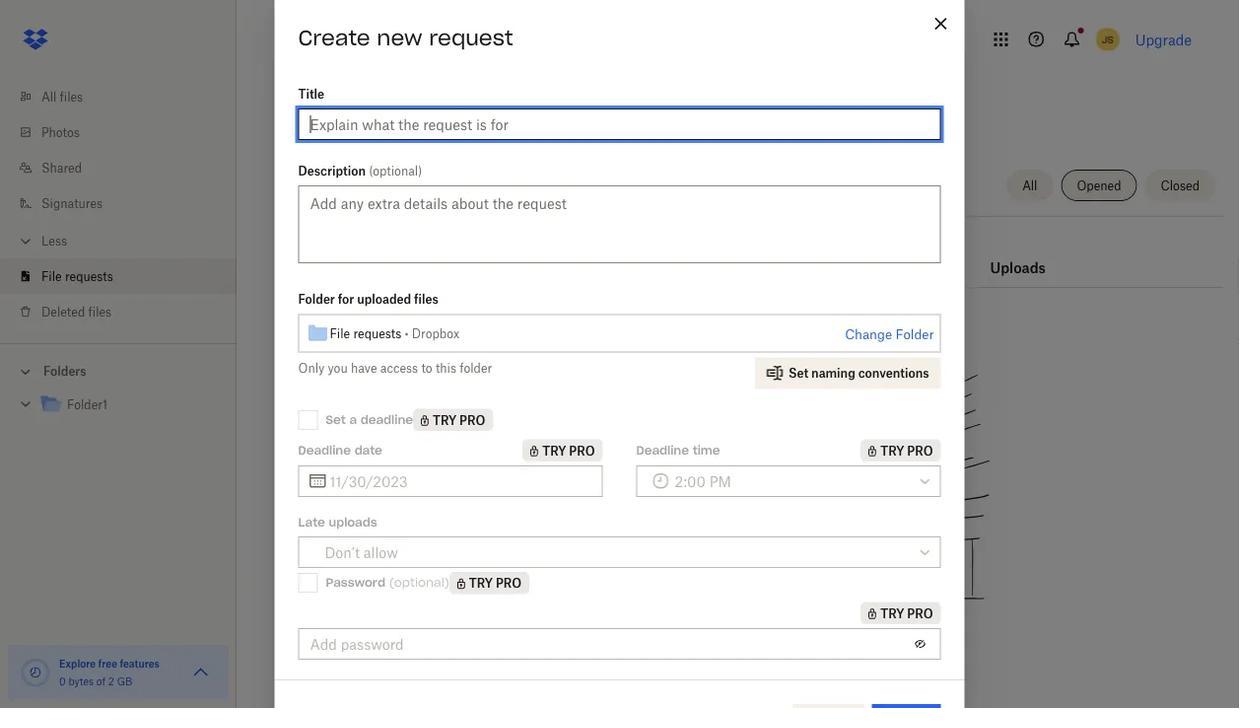 Task type: vqa. For each thing, say whether or not it's contained in the screenshot.
the Created
yes



Task type: locate. For each thing, give the bounding box(es) containing it.
pro trial element
[[777, 255, 809, 279], [413, 409, 493, 431], [523, 439, 603, 461], [861, 439, 941, 461], [450, 572, 530, 594], [861, 602, 941, 624]]

2 horizontal spatial files
[[414, 292, 439, 307]]

row containing name
[[276, 224, 1224, 288]]

optional down learn
[[373, 163, 418, 178]]

you
[[328, 361, 348, 376]]

description ( optional )
[[298, 163, 422, 178]]

) right password
[[445, 575, 450, 590]]

files for deleted files
[[88, 304, 112, 319]]

optional right password
[[394, 575, 445, 590]]

folder up conventions
[[896, 326, 935, 342]]

deadline left time
[[637, 442, 689, 458]]

file requests
[[276, 95, 422, 122], [41, 269, 113, 284]]

try
[[433, 413, 457, 428], [543, 443, 567, 458], [881, 443, 905, 458], [469, 576, 493, 591], [881, 606, 905, 621]]

access
[[381, 361, 418, 376]]

change folder
[[845, 326, 935, 342]]

file requests list item
[[0, 258, 237, 294]]

1 horizontal spatial (
[[389, 575, 394, 590]]

only you have access to this folder
[[298, 361, 492, 376]]

1 vertical spatial all
[[1023, 178, 1038, 193]]

set naming conventions button
[[756, 358, 941, 389]]

pro
[[460, 413, 486, 428], [569, 443, 595, 458], [908, 443, 934, 458], [496, 576, 522, 591], [908, 606, 934, 621]]

closed
[[1162, 178, 1200, 193]]

0 horizontal spatial file requests
[[41, 269, 113, 284]]

all up photos
[[41, 89, 57, 104]]

file requests link
[[16, 258, 237, 294]]

signatures
[[41, 196, 103, 211]]

( right password
[[389, 575, 394, 590]]

2 vertical spatial file
[[330, 326, 350, 341]]

this
[[436, 361, 457, 376]]

file
[[492, 145, 512, 162]]

0 horizontal spatial all
[[41, 89, 57, 104]]

file inside create new request dialog
[[330, 326, 350, 341]]

deleted files link
[[16, 294, 237, 329]]

file requests up description ( optional )
[[276, 95, 422, 122]]

0 vertical spatial all
[[41, 89, 57, 104]]

1 horizontal spatial deadline
[[637, 442, 689, 458]]

2 horizontal spatial file
[[330, 326, 350, 341]]

file down for
[[330, 326, 350, 341]]

deadline for deadline date
[[298, 442, 351, 458]]

0 vertical spatial optional
[[373, 163, 418, 178]]

folder
[[298, 292, 335, 307], [896, 326, 935, 342]]

try pro
[[433, 413, 486, 428], [543, 443, 595, 458], [881, 443, 934, 458], [469, 576, 522, 591], [881, 606, 934, 621]]

dropbox
[[412, 326, 460, 341]]

folder inside button
[[896, 326, 935, 342]]

1 deadline from the left
[[298, 442, 351, 458]]

(
[[369, 163, 373, 178], [389, 575, 394, 590]]

0 vertical spatial file requests
[[276, 95, 422, 122]]

create new request
[[298, 24, 513, 51]]

files up photos
[[60, 89, 83, 104]]

1 horizontal spatial file
[[276, 95, 314, 122]]

0 vertical spatial set
[[789, 366, 809, 381]]

about
[[450, 145, 488, 162]]

files for all files
[[60, 89, 83, 104]]

to
[[422, 361, 433, 376]]

1 vertical spatial optional
[[394, 575, 445, 590]]

0 horizontal spatial column header
[[878, 232, 957, 279]]

explore
[[59, 657, 96, 670]]

column header down all button
[[991, 232, 1070, 279]]

set left a
[[326, 412, 346, 427]]

for
[[338, 292, 354, 307]]

file up description
[[276, 95, 314, 122]]

( right description
[[369, 163, 373, 178]]

0 horizontal spatial files
[[60, 89, 83, 104]]

1 horizontal spatial files
[[88, 304, 112, 319]]

all left "opened"
[[1023, 178, 1038, 193]]

0 vertical spatial (
[[369, 163, 373, 178]]

1 vertical spatial set
[[326, 412, 346, 427]]

folder left for
[[298, 292, 335, 307]]

1 vertical spatial folder
[[896, 326, 935, 342]]

1 vertical spatial )
[[445, 575, 450, 590]]

0 horizontal spatial (
[[369, 163, 373, 178]]

explore free features 0 bytes of 2 gb
[[59, 657, 160, 687]]

( for description
[[369, 163, 373, 178]]

new
[[377, 24, 423, 51]]

set for set naming conventions
[[789, 366, 809, 381]]

files right deleted
[[88, 304, 112, 319]]

file requests inside list item
[[41, 269, 113, 284]]

folder1
[[67, 398, 107, 412]]

file
[[276, 95, 314, 122], [41, 269, 62, 284], [330, 326, 350, 341]]

folder1 link
[[39, 392, 221, 419]]

1 column header from the left
[[878, 232, 957, 279]]

None text field
[[330, 470, 591, 492]]

1 horizontal spatial )
[[445, 575, 450, 590]]

)
[[418, 163, 422, 178], [445, 575, 450, 590]]

shared link
[[16, 150, 237, 185]]

0 horizontal spatial deadline
[[298, 442, 351, 458]]

only
[[298, 361, 325, 376]]

file requests up "deleted files"
[[41, 269, 113, 284]]

0 horizontal spatial file
[[41, 269, 62, 284]]

opened
[[1078, 178, 1122, 193]]

title
[[298, 86, 324, 101]]

files
[[60, 89, 83, 104], [414, 292, 439, 307], [88, 304, 112, 319]]

set for set a deadline
[[326, 412, 346, 427]]

uploads
[[329, 515, 377, 530]]

set inside button
[[789, 366, 809, 381]]

upgrade
[[1136, 31, 1193, 48]]

requests up "deleted files"
[[65, 269, 113, 284]]

deadline down a
[[298, 442, 351, 458]]

set left naming
[[789, 366, 809, 381]]

1 horizontal spatial set
[[789, 366, 809, 381]]

created button
[[538, 255, 593, 279]]

0 horizontal spatial )
[[418, 163, 422, 178]]

1 vertical spatial file
[[41, 269, 62, 284]]

from
[[755, 661, 809, 688]]

all
[[41, 89, 57, 104], [1023, 178, 1038, 193]]

) down learn
[[418, 163, 422, 178]]

something
[[629, 661, 749, 688]]

deadline
[[361, 412, 413, 427]]

1 vertical spatial file requests
[[41, 269, 113, 284]]

learn about file requests link
[[409, 145, 572, 162]]

1 horizontal spatial folder
[[896, 326, 935, 342]]

2 deadline from the left
[[637, 442, 689, 458]]

all inside button
[[1023, 178, 1038, 193]]

1 vertical spatial (
[[389, 575, 394, 590]]

deadline
[[298, 442, 351, 458], [637, 442, 689, 458]]

row
[[276, 224, 1224, 288]]

create new request dialog
[[275, 0, 965, 708]]

list
[[0, 67, 237, 343]]

a
[[350, 412, 357, 427]]

date
[[355, 442, 383, 458]]

files up dropbox
[[414, 292, 439, 307]]

all inside list
[[41, 89, 57, 104]]

column header up change folder button
[[878, 232, 957, 279]]

pro trial element inside row
[[777, 255, 809, 279]]

) for password ( optional )
[[445, 575, 450, 590]]

all files link
[[16, 79, 237, 114]]

requests left •
[[354, 326, 402, 341]]

set
[[789, 366, 809, 381], [326, 412, 346, 427]]

0 vertical spatial )
[[418, 163, 422, 178]]

list containing all files
[[0, 67, 237, 343]]

all for all
[[1023, 178, 1038, 193]]

0 horizontal spatial set
[[326, 412, 346, 427]]

need something from someone?
[[563, 661, 938, 688]]

requests
[[321, 95, 422, 122], [516, 145, 572, 162], [65, 269, 113, 284], [354, 326, 402, 341]]

Title text field
[[310, 113, 930, 135]]

optional
[[373, 163, 418, 178], [394, 575, 445, 590]]

file down the less
[[41, 269, 62, 284]]

1 horizontal spatial all
[[1023, 178, 1038, 193]]

deadline for deadline time
[[637, 442, 689, 458]]

of
[[96, 675, 106, 687]]

optional for description ( optional )
[[373, 163, 418, 178]]

1 horizontal spatial column header
[[991, 232, 1070, 279]]

file inside file requests link
[[41, 269, 62, 284]]

column header
[[878, 232, 957, 279], [991, 232, 1070, 279]]

conventions
[[859, 366, 930, 381]]

0 horizontal spatial folder
[[298, 292, 335, 307]]



Task type: describe. For each thing, give the bounding box(es) containing it.
0 vertical spatial file
[[276, 95, 314, 122]]

all files
[[41, 89, 83, 104]]

change
[[845, 326, 893, 342]]

photos
[[41, 125, 80, 140]]

Add any extra details about the request text field
[[298, 185, 941, 263]]

dropbox image
[[16, 20, 55, 59]]

files inside create new request dialog
[[414, 292, 439, 307]]

all for all files
[[41, 89, 57, 104]]

naming
[[812, 366, 856, 381]]

) for description ( optional )
[[418, 163, 422, 178]]

photos link
[[16, 114, 237, 150]]

uploaded
[[357, 292, 412, 307]]

gb
[[117, 675, 132, 687]]

1 horizontal spatial file requests
[[276, 95, 422, 122]]

upgrade link
[[1136, 31, 1193, 48]]

opened button
[[1062, 170, 1138, 201]]

name
[[292, 259, 332, 276]]

less image
[[16, 231, 36, 251]]

features
[[120, 657, 160, 670]]

password ( optional )
[[326, 575, 450, 590]]

shared
[[41, 160, 82, 175]]

deadline time
[[637, 442, 721, 458]]

time
[[693, 442, 721, 458]]

late
[[298, 515, 325, 530]]

deleted files
[[41, 304, 112, 319]]

2
[[108, 675, 114, 687]]

deadline date
[[298, 442, 383, 458]]

less
[[41, 233, 67, 248]]

create
[[298, 24, 371, 51]]

request
[[429, 24, 513, 51]]

signatures link
[[16, 185, 237, 221]]

set naming conventions
[[789, 366, 930, 381]]

0 vertical spatial folder
[[298, 292, 335, 307]]

folder
[[460, 361, 492, 376]]

( for password
[[389, 575, 394, 590]]

optional for password ( optional )
[[394, 575, 445, 590]]

change folder button
[[845, 323, 935, 346]]

all button
[[1007, 170, 1054, 201]]

someone?
[[816, 661, 938, 688]]

late uploads
[[298, 515, 377, 530]]

free
[[98, 657, 117, 670]]

need
[[563, 661, 622, 688]]

folder for uploaded files
[[298, 292, 439, 307]]

requests inside file requests link
[[65, 269, 113, 284]]

file requests • dropbox
[[330, 326, 460, 341]]

created
[[538, 259, 593, 276]]

0
[[59, 675, 66, 687]]

learn
[[409, 145, 447, 162]]

requests inside create new request dialog
[[354, 326, 402, 341]]

requests right "file"
[[516, 145, 572, 162]]

description
[[298, 163, 366, 178]]

deleted
[[41, 304, 85, 319]]

Add password password field
[[310, 633, 905, 655]]

set a deadline
[[326, 412, 413, 427]]

•
[[405, 326, 409, 341]]

password
[[326, 575, 386, 590]]

closed button
[[1146, 170, 1216, 201]]

folders
[[43, 364, 86, 379]]

learn about file requests
[[409, 145, 572, 162]]

quota usage element
[[20, 657, 51, 688]]

folders button
[[0, 356, 237, 385]]

requests up description ( optional )
[[321, 95, 422, 122]]

bytes
[[68, 675, 94, 687]]

have
[[351, 361, 377, 376]]

2 column header from the left
[[991, 232, 1070, 279]]



